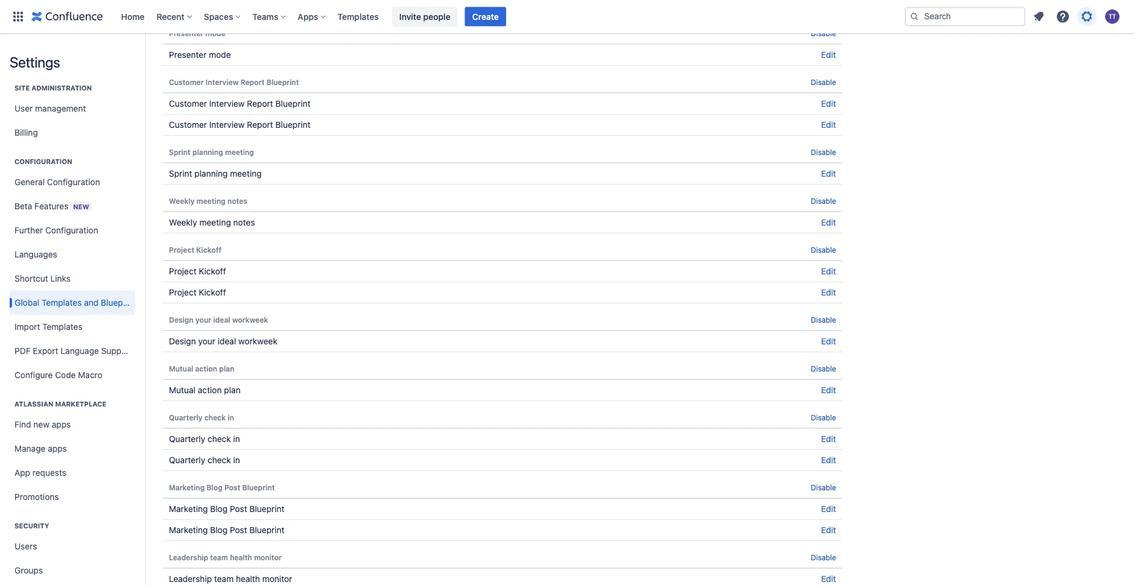 Task type: describe. For each thing, give the bounding box(es) containing it.
weekly for edit
[[169, 218, 197, 228]]

find new apps link
[[10, 413, 135, 437]]

0 vertical spatial blog
[[207, 483, 223, 492]]

disable link for health
[[811, 553, 836, 562]]

app requests
[[14, 468, 66, 478]]

mutual action plan for disable
[[169, 365, 234, 373]]

configure code macro link
[[10, 363, 135, 387]]

shortcut
[[14, 274, 48, 284]]

disable for meeting
[[811, 148, 836, 156]]

daci:
[[169, 1, 191, 11]]

3 project kickoff from the top
[[169, 288, 226, 298]]

sprint for edit
[[169, 169, 192, 179]]

blueprint for 13th edit link from the bottom of the page
[[276, 99, 311, 109]]

help icon image
[[1056, 9, 1071, 24]]

quarterly check in for 10th edit link from the top of the page
[[169, 434, 240, 444]]

manage apps link
[[10, 437, 135, 461]]

leadership team health monitor for edit
[[169, 574, 292, 584]]

configure code macro
[[14, 370, 102, 380]]

edit for customer interview report blueprint
[[821, 120, 836, 130]]

user management link
[[10, 97, 135, 121]]

further
[[14, 225, 43, 235]]

invite people button
[[392, 7, 458, 26]]

home link
[[117, 7, 148, 26]]

general configuration
[[14, 177, 100, 187]]

pdf export language support link
[[10, 339, 135, 363]]

report for 13th edit link from the bottom of the page
[[247, 99, 273, 109]]

edit link for mutual action plan
[[821, 385, 836, 395]]

templates inside global element
[[338, 11, 379, 21]]

new
[[73, 203, 89, 211]]

2 edit from the top
[[821, 99, 836, 109]]

global templates and blueprints link
[[10, 291, 140, 315]]

security
[[14, 522, 49, 530]]

0 vertical spatial apps
[[52, 420, 71, 430]]

10 edit from the top
[[821, 434, 836, 444]]

1 vertical spatial kickoff
[[199, 266, 226, 276]]

code
[[55, 370, 76, 380]]

disable for health
[[811, 553, 836, 562]]

apps button
[[294, 7, 330, 26]]

12 edit from the top
[[821, 504, 836, 514]]

app
[[14, 468, 30, 478]]

sprint planning meeting for edit
[[169, 169, 262, 179]]

disable for post
[[811, 483, 836, 492]]

users
[[14, 542, 37, 552]]

customer for 13th edit link from the bottom of the page
[[169, 99, 207, 109]]

billing
[[14, 128, 38, 138]]

design for edit
[[169, 336, 196, 346]]

management
[[35, 103, 86, 113]]

documentation
[[229, 1, 287, 11]]

presenter mode for disable
[[169, 29, 226, 37]]

edit for presenter mode
[[821, 50, 836, 60]]

disable for in
[[811, 413, 836, 422]]

5 disable from the top
[[811, 246, 836, 254]]

mode for edit
[[209, 50, 231, 60]]

decision
[[193, 1, 226, 11]]

global
[[14, 298, 39, 308]]

requests
[[33, 468, 66, 478]]

presenter mode for edit
[[169, 50, 231, 60]]

presenter for disable
[[169, 29, 204, 37]]

templates for global templates and blueprints
[[42, 298, 82, 308]]

ideal for disable
[[213, 316, 230, 324]]

create
[[472, 11, 499, 21]]

disable for plan
[[811, 365, 836, 373]]

design your ideal workweek for edit
[[169, 336, 278, 346]]

0 vertical spatial report
[[241, 78, 265, 86]]

shortcut links link
[[10, 267, 135, 291]]

home
[[121, 11, 145, 21]]

teams button
[[249, 7, 291, 26]]

links
[[50, 274, 71, 284]]

notification icon image
[[1032, 9, 1046, 24]]

import templates
[[14, 322, 82, 332]]

recent button
[[153, 7, 197, 26]]

1 project kickoff from the top
[[169, 246, 222, 254]]

0 vertical spatial check
[[205, 413, 226, 422]]

invite
[[399, 11, 421, 21]]

site administration group
[[10, 71, 135, 148]]

manage
[[14, 444, 46, 454]]

1 customer interview report blueprint from the top
[[169, 78, 299, 86]]

interview for 13th edit link from the bottom of the page
[[209, 99, 245, 109]]

templates link
[[334, 7, 383, 26]]

manage apps
[[14, 444, 67, 454]]

weekly meeting notes for edit
[[169, 218, 255, 228]]

sprint for disable
[[169, 148, 191, 156]]

2 vertical spatial blog
[[210, 525, 228, 535]]

your for disable
[[196, 316, 211, 324]]

disable link for plan
[[811, 365, 836, 373]]

shortcut links
[[14, 274, 71, 284]]

customer interview report blueprint for 13th edit link from the bottom of the page
[[169, 99, 311, 109]]

customer for edit link associated with customer interview report blueprint
[[169, 120, 207, 130]]

edit for weekly meeting notes
[[821, 218, 836, 228]]

0 vertical spatial configuration
[[14, 158, 72, 166]]

general configuration link
[[10, 170, 135, 194]]

and
[[84, 298, 99, 308]]

design for disable
[[169, 316, 194, 324]]

1 vertical spatial post
[[230, 504, 247, 514]]

site administration
[[14, 84, 92, 92]]

configuration for further
[[45, 225, 98, 235]]

2 vertical spatial kickoff
[[199, 288, 226, 298]]

collapse sidebar image
[[132, 40, 158, 64]]

pdf export language support
[[14, 346, 133, 356]]

beta features new
[[14, 201, 89, 211]]

team for edit
[[214, 574, 234, 584]]

mutual for disable
[[169, 365, 193, 373]]

mode for disable
[[206, 29, 226, 37]]

language
[[61, 346, 99, 356]]

marketing blog post blueprint for edit link for marketing blog post blueprint
[[169, 525, 285, 535]]

find
[[14, 420, 31, 430]]

in for edit link for quarterly check in
[[233, 455, 240, 465]]

marketplace
[[55, 400, 106, 408]]

disable for report
[[811, 78, 836, 86]]

further configuration link
[[10, 218, 135, 243]]

settings
[[10, 54, 60, 71]]

plan for disable
[[219, 365, 234, 373]]

edit link for customer interview report blueprint
[[821, 120, 836, 130]]

quarterly check in for edit link for quarterly check in
[[169, 455, 240, 465]]

pdf
[[14, 346, 31, 356]]

teams
[[252, 11, 278, 21]]

monitor for disable
[[254, 553, 282, 562]]

leadership for edit
[[169, 574, 212, 584]]

2 project from the top
[[169, 266, 197, 276]]

2 edit link from the top
[[821, 99, 836, 109]]

edit for project kickoff
[[821, 288, 836, 298]]

people
[[423, 11, 451, 21]]

leadership team health monitor for disable
[[169, 553, 282, 562]]

planning for disable
[[193, 148, 223, 156]]

1 marketing from the top
[[169, 483, 205, 492]]

edit link for design your ideal workweek
[[821, 336, 836, 346]]

macro
[[78, 370, 102, 380]]

1 customer from the top
[[169, 78, 204, 86]]

promotions
[[14, 492, 59, 502]]

further configuration
[[14, 225, 98, 235]]

user
[[14, 103, 33, 113]]

edit for marketing blog post blueprint
[[821, 525, 836, 535]]

marketing for edit link for marketing blog post blueprint
[[169, 525, 208, 535]]

banner containing home
[[0, 0, 1135, 34]]

administration
[[31, 84, 92, 92]]

1 quarterly from the top
[[169, 413, 203, 422]]

presenter for edit
[[169, 50, 207, 60]]

report for edit link associated with customer interview report blueprint
[[247, 120, 273, 130]]



Task type: vqa. For each thing, say whether or not it's contained in the screenshot.
9th "Edit" from the bottom
yes



Task type: locate. For each thing, give the bounding box(es) containing it.
atlassian
[[14, 400, 53, 408]]

configure
[[14, 370, 53, 380]]

marketing for 12th edit link
[[169, 504, 208, 514]]

1 vertical spatial weekly
[[169, 218, 197, 228]]

1 vertical spatial presenter
[[169, 50, 207, 60]]

2 design from the top
[[169, 336, 196, 346]]

planning
[[193, 148, 223, 156], [195, 169, 228, 179]]

6 edit link from the top
[[821, 266, 836, 276]]

7 disable from the top
[[811, 365, 836, 373]]

3 edit link from the top
[[821, 120, 836, 130]]

1 edit link from the top
[[821, 50, 836, 60]]

0 vertical spatial leadership
[[169, 553, 208, 562]]

beta
[[14, 201, 32, 211]]

0 vertical spatial project kickoff
[[169, 246, 222, 254]]

8 disable from the top
[[811, 413, 836, 422]]

billing link
[[10, 121, 135, 145]]

2 vertical spatial templates
[[42, 322, 82, 332]]

2 vertical spatial customer interview report blueprint
[[169, 120, 311, 130]]

edit link
[[821, 50, 836, 60], [821, 99, 836, 109], [821, 120, 836, 130], [821, 169, 836, 179], [821, 218, 836, 228], [821, 266, 836, 276], [821, 288, 836, 298], [821, 336, 836, 346], [821, 385, 836, 395], [821, 434, 836, 444], [821, 455, 836, 465], [821, 504, 836, 514], [821, 525, 836, 535], [821, 574, 836, 584]]

11 edit from the top
[[821, 455, 836, 465]]

2 vertical spatial interview
[[209, 120, 245, 130]]

1 vertical spatial templates
[[42, 298, 82, 308]]

2 mutual from the top
[[169, 385, 196, 395]]

marketing blog post blueprint
[[169, 483, 275, 492], [169, 504, 285, 514], [169, 525, 285, 535]]

3 project from the top
[[169, 288, 197, 298]]

1 vertical spatial check
[[208, 434, 231, 444]]

0 vertical spatial presenter mode
[[169, 29, 226, 37]]

0 vertical spatial weekly
[[169, 197, 195, 205]]

1 edit from the top
[[821, 50, 836, 60]]

2 vertical spatial configuration
[[45, 225, 98, 235]]

10 disable link from the top
[[811, 553, 836, 562]]

1 vertical spatial mutual
[[169, 385, 196, 395]]

2 project kickoff from the top
[[169, 266, 226, 276]]

8 disable link from the top
[[811, 413, 836, 422]]

2 leadership from the top
[[169, 574, 212, 584]]

spaces button
[[200, 7, 245, 26]]

invite people
[[399, 11, 451, 21]]

1 vertical spatial weekly meeting notes
[[169, 218, 255, 228]]

2 disable from the top
[[811, 78, 836, 86]]

apps right new
[[52, 420, 71, 430]]

atlassian marketplace
[[14, 400, 106, 408]]

10 disable from the top
[[811, 553, 836, 562]]

0 vertical spatial notes
[[228, 197, 247, 205]]

0 vertical spatial leadership team health monitor
[[169, 553, 282, 562]]

1 weekly meeting notes from the top
[[169, 197, 247, 205]]

blueprint for 12th edit link
[[250, 504, 285, 514]]

3 quarterly from the top
[[169, 455, 205, 465]]

0 vertical spatial mode
[[206, 29, 226, 37]]

disable link for post
[[811, 483, 836, 492]]

6 disable link from the top
[[811, 316, 836, 324]]

13 edit link from the top
[[821, 525, 836, 535]]

1 vertical spatial interview
[[209, 99, 245, 109]]

health
[[230, 553, 252, 562], [236, 574, 260, 584]]

0 vertical spatial ideal
[[213, 316, 230, 324]]

1 vertical spatial configuration
[[47, 177, 100, 187]]

0 vertical spatial customer
[[169, 78, 204, 86]]

1 vertical spatial health
[[236, 574, 260, 584]]

1 vertical spatial ideal
[[218, 336, 236, 346]]

kickoff
[[196, 246, 222, 254], [199, 266, 226, 276], [199, 288, 226, 298]]

1 vertical spatial in
[[233, 434, 240, 444]]

1 leadership from the top
[[169, 553, 208, 562]]

2 mutual action plan from the top
[[169, 385, 241, 395]]

4 disable from the top
[[811, 197, 836, 205]]

blueprint for edit link for marketing blog post blueprint
[[250, 525, 285, 535]]

your profile and preferences image
[[1106, 9, 1120, 24]]

1 vertical spatial quarterly
[[169, 434, 205, 444]]

your for edit
[[198, 336, 215, 346]]

8 edit from the top
[[821, 336, 836, 346]]

1 vertical spatial workweek
[[238, 336, 278, 346]]

0 vertical spatial mutual action plan
[[169, 365, 234, 373]]

edit
[[821, 50, 836, 60], [821, 99, 836, 109], [821, 120, 836, 130], [821, 169, 836, 179], [821, 218, 836, 228], [821, 266, 836, 276], [821, 288, 836, 298], [821, 336, 836, 346], [821, 385, 836, 395], [821, 434, 836, 444], [821, 455, 836, 465], [821, 504, 836, 514], [821, 525, 836, 535], [821, 574, 836, 584]]

1 vertical spatial sprint
[[169, 169, 192, 179]]

1 vertical spatial leadership team health monitor
[[169, 574, 292, 584]]

0 vertical spatial action
[[195, 365, 217, 373]]

promotions link
[[10, 485, 135, 509]]

3 quarterly check in from the top
[[169, 455, 240, 465]]

customer
[[169, 78, 204, 86], [169, 99, 207, 109], [169, 120, 207, 130]]

health for disable
[[230, 553, 252, 562]]

languages link
[[10, 243, 135, 267]]

leadership for disable
[[169, 553, 208, 562]]

notes for edit
[[233, 218, 255, 228]]

1 design from the top
[[169, 316, 194, 324]]

design
[[169, 316, 194, 324], [169, 336, 196, 346]]

site
[[14, 84, 30, 92]]

interview
[[206, 78, 239, 86], [209, 99, 245, 109], [209, 120, 245, 130]]

14 edit link from the top
[[821, 574, 836, 584]]

10 edit link from the top
[[821, 434, 836, 444]]

1 quarterly check in from the top
[[169, 413, 234, 422]]

ideal for edit
[[218, 336, 236, 346]]

0 vertical spatial design
[[169, 316, 194, 324]]

new
[[33, 420, 49, 430]]

global templates and blueprints
[[14, 298, 140, 308]]

2 customer from the top
[[169, 99, 207, 109]]

notes for disable
[[228, 197, 247, 205]]

disable link for ideal
[[811, 316, 836, 324]]

1 presenter from the top
[[169, 29, 204, 37]]

13 edit from the top
[[821, 525, 836, 535]]

2 vertical spatial marketing blog post blueprint
[[169, 525, 285, 535]]

3 disable link from the top
[[811, 148, 836, 156]]

general
[[14, 177, 45, 187]]

configuration
[[14, 158, 72, 166], [47, 177, 100, 187], [45, 225, 98, 235]]

2 vertical spatial customer
[[169, 120, 207, 130]]

edit for mutual action plan
[[821, 385, 836, 395]]

0 vertical spatial kickoff
[[196, 246, 222, 254]]

Search field
[[905, 7, 1026, 26]]

edit link for presenter mode
[[821, 50, 836, 60]]

plan for edit
[[224, 385, 241, 395]]

weekly for disable
[[169, 197, 195, 205]]

2 vertical spatial in
[[233, 455, 240, 465]]

2 vertical spatial quarterly
[[169, 455, 205, 465]]

9 edit link from the top
[[821, 385, 836, 395]]

marketing blog post blueprint for 12th edit link
[[169, 504, 285, 514]]

2 quarterly check in from the top
[[169, 434, 240, 444]]

2 marketing blog post blueprint from the top
[[169, 504, 285, 514]]

2 vertical spatial report
[[247, 120, 273, 130]]

5 edit from the top
[[821, 218, 836, 228]]

1 leadership team health monitor from the top
[[169, 553, 282, 562]]

3 marketing from the top
[[169, 525, 208, 535]]

leadership
[[169, 553, 208, 562], [169, 574, 212, 584]]

mutual for edit
[[169, 385, 196, 395]]

3 customer from the top
[[169, 120, 207, 130]]

0 vertical spatial design your ideal workweek
[[169, 316, 268, 324]]

project
[[169, 246, 194, 254], [169, 266, 197, 276], [169, 288, 197, 298]]

templates down links
[[42, 298, 82, 308]]

team for disable
[[210, 553, 228, 562]]

edit link for project kickoff
[[821, 288, 836, 298]]

banner
[[0, 0, 1135, 34]]

1 vertical spatial team
[[214, 574, 234, 584]]

blueprints
[[101, 298, 140, 308]]

check
[[205, 413, 226, 422], [208, 434, 231, 444], [208, 455, 231, 465]]

2 presenter mode from the top
[[169, 50, 231, 60]]

0 vertical spatial in
[[228, 413, 234, 422]]

2 marketing from the top
[[169, 504, 208, 514]]

apps up requests
[[48, 444, 67, 454]]

1 vertical spatial presenter mode
[[169, 50, 231, 60]]

recent
[[157, 11, 185, 21]]

atlassian marketplace group
[[10, 387, 135, 513]]

1 marketing blog post blueprint from the top
[[169, 483, 275, 492]]

1 vertical spatial your
[[198, 336, 215, 346]]

1 design your ideal workweek from the top
[[169, 316, 268, 324]]

1 vertical spatial marketing
[[169, 504, 208, 514]]

disable link
[[811, 29, 836, 37], [811, 78, 836, 86], [811, 148, 836, 156], [811, 197, 836, 205], [811, 246, 836, 254], [811, 316, 836, 324], [811, 365, 836, 373], [811, 413, 836, 422], [811, 483, 836, 492], [811, 553, 836, 562]]

quarterly
[[169, 413, 203, 422], [169, 434, 205, 444], [169, 455, 205, 465]]

planning for edit
[[195, 169, 228, 179]]

report
[[241, 78, 265, 86], [247, 99, 273, 109], [247, 120, 273, 130]]

configuration up new
[[47, 177, 100, 187]]

mode down the spaces in the top left of the page
[[206, 29, 226, 37]]

1 vertical spatial customer interview report blueprint
[[169, 99, 311, 109]]

in for 10th edit link from the top of the page
[[233, 434, 240, 444]]

languages
[[14, 250, 57, 260]]

templates right 'apps' popup button
[[338, 11, 379, 21]]

2 vertical spatial check
[[208, 455, 231, 465]]

mutual action plan for edit
[[169, 385, 241, 395]]

import
[[14, 322, 40, 332]]

disable link for report
[[811, 78, 836, 86]]

blueprint for edit link associated with customer interview report blueprint
[[276, 120, 311, 130]]

1 sprint from the top
[[169, 148, 191, 156]]

configuration up languages "link"
[[45, 225, 98, 235]]

daci: decision documentation
[[169, 1, 287, 11]]

health for edit
[[236, 574, 260, 584]]

0 vertical spatial planning
[[193, 148, 223, 156]]

0 vertical spatial your
[[196, 316, 211, 324]]

configuration for general
[[47, 177, 100, 187]]

disable for notes
[[811, 197, 836, 205]]

7 edit link from the top
[[821, 288, 836, 298]]

1 vertical spatial design
[[169, 336, 196, 346]]

0 vertical spatial marketing
[[169, 483, 205, 492]]

2 vertical spatial project
[[169, 288, 197, 298]]

sprint planning meeting
[[169, 148, 254, 156], [169, 169, 262, 179]]

your
[[196, 316, 211, 324], [198, 336, 215, 346]]

1 disable from the top
[[811, 29, 836, 37]]

11 edit link from the top
[[821, 455, 836, 465]]

disable
[[811, 29, 836, 37], [811, 78, 836, 86], [811, 148, 836, 156], [811, 197, 836, 205], [811, 246, 836, 254], [811, 316, 836, 324], [811, 365, 836, 373], [811, 413, 836, 422], [811, 483, 836, 492], [811, 553, 836, 562]]

1 presenter mode from the top
[[169, 29, 226, 37]]

edit link for weekly meeting notes
[[821, 218, 836, 228]]

templates
[[338, 11, 379, 21], [42, 298, 82, 308], [42, 322, 82, 332]]

0 vertical spatial plan
[[219, 365, 234, 373]]

find new apps
[[14, 420, 71, 430]]

1 vertical spatial mutual action plan
[[169, 385, 241, 395]]

0 vertical spatial customer interview report blueprint
[[169, 78, 299, 86]]

action for disable
[[195, 365, 217, 373]]

0 vertical spatial post
[[225, 483, 240, 492]]

0 vertical spatial sprint planning meeting
[[169, 148, 254, 156]]

4 disable link from the top
[[811, 197, 836, 205]]

monitor for edit
[[262, 574, 292, 584]]

2 sprint planning meeting from the top
[[169, 169, 262, 179]]

edit for sprint planning meeting
[[821, 169, 836, 179]]

2 customer interview report blueprint from the top
[[169, 99, 311, 109]]

1 vertical spatial customer
[[169, 99, 207, 109]]

3 disable from the top
[[811, 148, 836, 156]]

2 vertical spatial marketing
[[169, 525, 208, 535]]

1 vertical spatial action
[[198, 385, 222, 395]]

workweek for edit
[[238, 336, 278, 346]]

disable link for meeting
[[811, 148, 836, 156]]

4 edit link from the top
[[821, 169, 836, 179]]

12 edit link from the top
[[821, 504, 836, 514]]

1 mutual from the top
[[169, 365, 193, 373]]

1 vertical spatial marketing blog post blueprint
[[169, 504, 285, 514]]

disable link for notes
[[811, 197, 836, 205]]

0 vertical spatial mutual
[[169, 365, 193, 373]]

1 vertical spatial planning
[[195, 169, 228, 179]]

2 sprint from the top
[[169, 169, 192, 179]]

global element
[[7, 0, 903, 33]]

support
[[101, 346, 133, 356]]

edit link for sprint planning meeting
[[821, 169, 836, 179]]

0 vertical spatial presenter
[[169, 29, 204, 37]]

1 vertical spatial monitor
[[262, 574, 292, 584]]

0 vertical spatial quarterly check in
[[169, 413, 234, 422]]

create link
[[465, 7, 506, 26]]

mode down spaces popup button in the left of the page
[[209, 50, 231, 60]]

templates for import templates
[[42, 322, 82, 332]]

0 vertical spatial workweek
[[232, 316, 268, 324]]

5 edit link from the top
[[821, 218, 836, 228]]

2 vertical spatial project kickoff
[[169, 288, 226, 298]]

app requests link
[[10, 461, 135, 485]]

meeting
[[225, 148, 254, 156], [230, 169, 262, 179], [197, 197, 226, 205], [199, 218, 231, 228]]

notes
[[228, 197, 247, 205], [233, 218, 255, 228]]

confluence image
[[31, 9, 103, 24], [31, 9, 103, 24]]

marketing
[[169, 483, 205, 492], [169, 504, 208, 514], [169, 525, 208, 535]]

edit link for marketing blog post blueprint
[[821, 525, 836, 535]]

0 vertical spatial health
[[230, 553, 252, 562]]

quarterly for edit link for quarterly check in
[[169, 455, 205, 465]]

8 edit link from the top
[[821, 336, 836, 346]]

edit for design your ideal workweek
[[821, 336, 836, 346]]

2 quarterly from the top
[[169, 434, 205, 444]]

quarterly for 10th edit link from the top of the page
[[169, 434, 205, 444]]

1 vertical spatial design your ideal workweek
[[169, 336, 278, 346]]

blog
[[207, 483, 223, 492], [210, 504, 228, 514], [210, 525, 228, 535]]

export
[[33, 346, 58, 356]]

2 vertical spatial post
[[230, 525, 247, 535]]

weekly
[[169, 197, 195, 205], [169, 218, 197, 228]]

configuration group
[[10, 145, 140, 391]]

project kickoff
[[169, 246, 222, 254], [169, 266, 226, 276], [169, 288, 226, 298]]

9 edit from the top
[[821, 385, 836, 395]]

1 vertical spatial plan
[[224, 385, 241, 395]]

import templates link
[[10, 315, 135, 339]]

in for in disable link
[[228, 413, 234, 422]]

1 disable link from the top
[[811, 29, 836, 37]]

configuration up general
[[14, 158, 72, 166]]

14 edit from the top
[[821, 574, 836, 584]]

edit link for quarterly check in
[[821, 455, 836, 465]]

1 vertical spatial notes
[[233, 218, 255, 228]]

9 disable from the top
[[811, 483, 836, 492]]

appswitcher icon image
[[11, 9, 25, 24]]

1 vertical spatial project kickoff
[[169, 266, 226, 276]]

edit for leadership team health monitor
[[821, 574, 836, 584]]

3 edit from the top
[[821, 120, 836, 130]]

2 vertical spatial quarterly check in
[[169, 455, 240, 465]]

6 edit from the top
[[821, 266, 836, 276]]

1 vertical spatial blog
[[210, 504, 228, 514]]

1 vertical spatial sprint planning meeting
[[169, 169, 262, 179]]

design your ideal workweek for disable
[[169, 316, 268, 324]]

edit for quarterly check in
[[821, 455, 836, 465]]

monitor
[[254, 553, 282, 562], [262, 574, 292, 584]]

workweek for disable
[[232, 316, 268, 324]]

security group
[[10, 509, 135, 585]]

action for edit
[[198, 385, 222, 395]]

sprint planning meeting for disable
[[169, 148, 254, 156]]

spaces
[[204, 11, 233, 21]]

1 vertical spatial leadership
[[169, 574, 212, 584]]

disable for ideal
[[811, 316, 836, 324]]

0 vertical spatial templates
[[338, 11, 379, 21]]

7 edit from the top
[[821, 288, 836, 298]]

groups
[[14, 566, 43, 576]]

4 edit from the top
[[821, 169, 836, 179]]

in
[[228, 413, 234, 422], [233, 434, 240, 444], [233, 455, 240, 465]]

5 disable link from the top
[[811, 246, 836, 254]]

plan
[[219, 365, 234, 373], [224, 385, 241, 395]]

2 design your ideal workweek from the top
[[169, 336, 278, 346]]

2 weekly from the top
[[169, 218, 197, 228]]

0 vertical spatial sprint
[[169, 148, 191, 156]]

interview for edit link associated with customer interview report blueprint
[[209, 120, 245, 130]]

3 marketing blog post blueprint from the top
[[169, 525, 285, 535]]

edit link for leadership team health monitor
[[821, 574, 836, 584]]

0 vertical spatial weekly meeting notes
[[169, 197, 247, 205]]

features
[[35, 201, 68, 211]]

0 vertical spatial monitor
[[254, 553, 282, 562]]

post
[[225, 483, 240, 492], [230, 504, 247, 514], [230, 525, 247, 535]]

1 sprint planning meeting from the top
[[169, 148, 254, 156]]

weekly meeting notes
[[169, 197, 247, 205], [169, 218, 255, 228]]

7 disable link from the top
[[811, 365, 836, 373]]

customer interview report blueprint for edit link associated with customer interview report blueprint
[[169, 120, 311, 130]]

settings icon image
[[1080, 9, 1095, 24]]

1 project from the top
[[169, 246, 194, 254]]

1 vertical spatial quarterly check in
[[169, 434, 240, 444]]

0 vertical spatial marketing blog post blueprint
[[169, 483, 275, 492]]

templates up pdf export language support link
[[42, 322, 82, 332]]

2 presenter from the top
[[169, 50, 207, 60]]

leadership team health monitor
[[169, 553, 282, 562], [169, 574, 292, 584]]

0 vertical spatial quarterly
[[169, 413, 203, 422]]

weekly meeting notes for disable
[[169, 197, 247, 205]]

2 disable link from the top
[[811, 78, 836, 86]]

6 disable from the top
[[811, 316, 836, 324]]

workweek
[[232, 316, 268, 324], [238, 336, 278, 346]]

apps
[[52, 420, 71, 430], [48, 444, 67, 454]]

1 vertical spatial project
[[169, 266, 197, 276]]

1 vertical spatial apps
[[48, 444, 67, 454]]

0 vertical spatial team
[[210, 553, 228, 562]]

0 vertical spatial interview
[[206, 78, 239, 86]]

user management
[[14, 103, 86, 113]]

users link
[[10, 535, 135, 559]]

9 disable link from the top
[[811, 483, 836, 492]]

groups link
[[10, 559, 135, 583]]

apps
[[298, 11, 318, 21]]

2 weekly meeting notes from the top
[[169, 218, 255, 228]]

search image
[[910, 12, 920, 21]]

3 customer interview report blueprint from the top
[[169, 120, 311, 130]]

0 vertical spatial project
[[169, 246, 194, 254]]

disable link for in
[[811, 413, 836, 422]]

sprint
[[169, 148, 191, 156], [169, 169, 192, 179]]

1 vertical spatial report
[[247, 99, 273, 109]]

1 mutual action plan from the top
[[169, 365, 234, 373]]

1 weekly from the top
[[169, 197, 195, 205]]

1 vertical spatial mode
[[209, 50, 231, 60]]

2 leadership team health monitor from the top
[[169, 574, 292, 584]]



